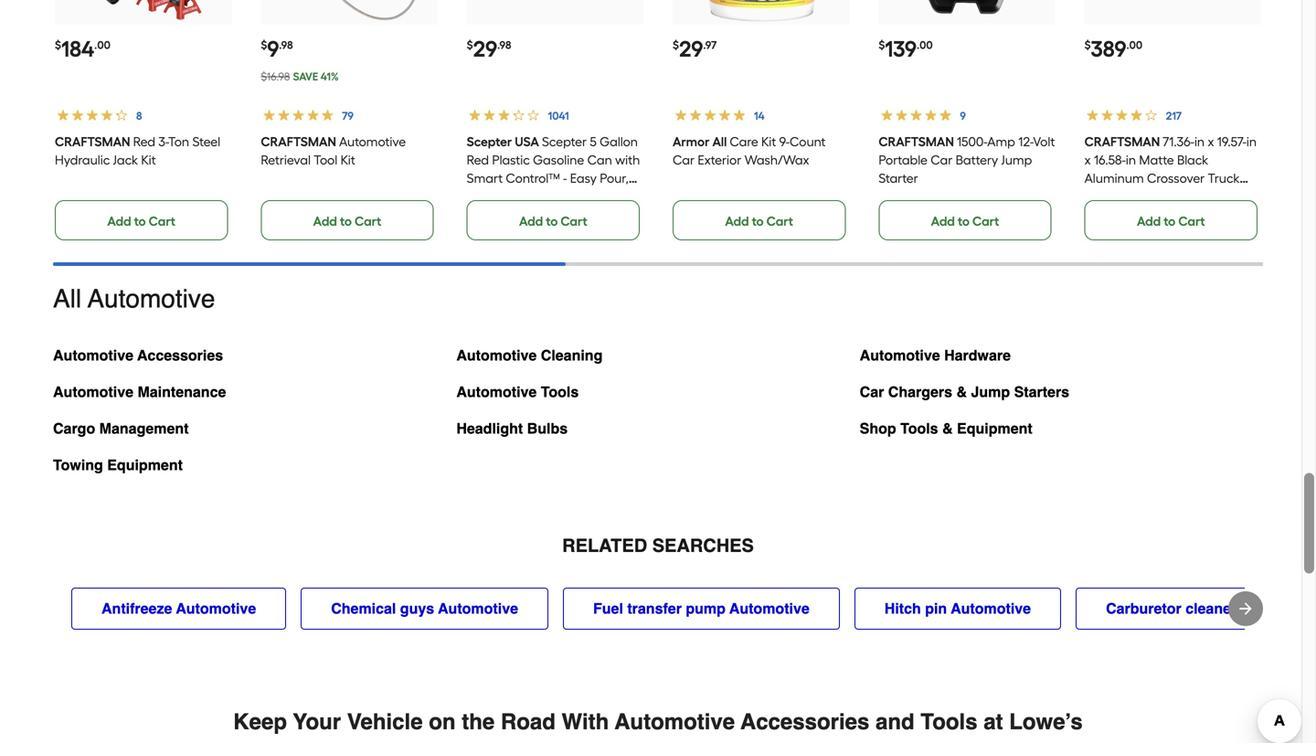 Task type: locate. For each thing, give the bounding box(es) containing it.
tools down chargers
[[901, 420, 939, 437]]

add inside 139 list item
[[932, 214, 955, 229]]

.98 inside $ 29 .98
[[498, 38, 512, 52]]

automotive inside automotive cleaning link
[[457, 347, 537, 364]]

$ inside the $ 389 .00
[[1085, 38, 1092, 52]]

4 add to cart link from the left
[[673, 200, 846, 241]]

0 horizontal spatial car
[[673, 152, 695, 168]]

to inside 139 list item
[[958, 214, 970, 229]]

$ inside $ 29 .97
[[673, 38, 679, 52]]

car
[[673, 152, 695, 168], [931, 152, 953, 168], [860, 384, 885, 401]]

.00 for 184
[[94, 38, 111, 52]]

1 horizontal spatial x
[[1208, 134, 1215, 150]]

cart down compliant
[[561, 214, 588, 229]]

the
[[462, 710, 495, 735]]

$ inside $ 29 .98
[[467, 38, 473, 52]]

add to cart link for $ 29 .97
[[673, 200, 846, 241]]

craftsman for 184
[[55, 134, 130, 150]]

in right 71.36-
[[1247, 134, 1257, 150]]

0 horizontal spatial scepter
[[467, 134, 512, 150]]

71.36-
[[1163, 134, 1195, 150]]

add to cart link down wash/wax at the top right of the page
[[673, 200, 846, 241]]

add to cart link down automotive retrieval tool kit
[[261, 200, 434, 241]]

$16.98 save 41%
[[261, 70, 339, 83]]

x
[[1208, 134, 1215, 150], [1085, 152, 1091, 168]]

all up automotive accessories
[[53, 284, 81, 314]]

add to cart
[[107, 214, 176, 229], [313, 214, 382, 229], [519, 214, 588, 229], [725, 214, 794, 229], [932, 214, 1000, 229], [1138, 214, 1206, 229]]

$ inside $ 139 .00
[[879, 38, 885, 52]]

craftsman up the 16.58-
[[1085, 134, 1161, 150]]

jump down hardware
[[972, 384, 1011, 401]]

2 29 from the left
[[679, 36, 704, 62]]

smart
[[467, 171, 503, 186]]

1 scepter from the left
[[467, 134, 512, 150]]

$ for $ 184 .00
[[55, 38, 61, 52]]

2 add to cart link from the left
[[261, 200, 434, 241]]

to inside 389 list item
[[1164, 214, 1176, 229]]

add to cart link inside 184 list item
[[55, 200, 228, 241]]

automotive cleaning
[[457, 347, 603, 364]]

add for $ 389 .00
[[1138, 214, 1162, 229]]

add down 1500-amp 12-volt portable car battery jump starter
[[932, 214, 955, 229]]

add to cart link down 1500-amp 12-volt portable car battery jump starter
[[879, 200, 1052, 241]]

control™
[[506, 171, 560, 186]]

$ inside $ 184 .00
[[55, 38, 61, 52]]

cart for $ 184 .00
[[149, 214, 176, 229]]

automotive inside fuel transfer pump automotive link
[[730, 600, 810, 617]]

craftsman inside 139 list item
[[879, 134, 955, 150]]

1 horizontal spatial 29 list item
[[673, 0, 850, 241]]

tool right retrieval
[[314, 152, 338, 168]]

0 horizontal spatial &
[[943, 420, 953, 437]]

add to cart link down -
[[467, 200, 640, 241]]

equipment down 'car chargers & jump starters' link
[[957, 420, 1033, 437]]

all
[[713, 134, 727, 150], [53, 284, 81, 314]]

2 .00 from the left
[[917, 38, 933, 52]]

& down 'car chargers & jump starters' link
[[943, 420, 953, 437]]

to for $ 29 .97
[[752, 214, 764, 229]]

maintenance
[[138, 384, 226, 401]]

scepter inside scepter 5 gallon red plastic gasoline can with smart control™ - easy pour, fast flow, epa compliant
[[542, 134, 587, 150]]

1 .00 from the left
[[94, 38, 111, 52]]

add down crossover
[[1138, 214, 1162, 229]]

2 horizontal spatial .00
[[1127, 38, 1143, 52]]

add to cart down crossover
[[1138, 214, 1206, 229]]

add to cart link inside 389 list item
[[1085, 200, 1258, 241]]

1 cart from the left
[[149, 214, 176, 229]]

add
[[107, 214, 131, 229], [313, 214, 337, 229], [519, 214, 543, 229], [725, 214, 749, 229], [932, 214, 955, 229], [1138, 214, 1162, 229]]

red 3-ton steel hydraulic jack kit
[[55, 134, 220, 168]]

$ 184 .00
[[55, 36, 111, 62]]

3 to from the left
[[546, 214, 558, 229]]

add to cart down 1500-amp 12-volt portable car battery jump starter
[[932, 214, 1000, 229]]

towing equipment
[[53, 457, 183, 474]]

add to cart inside 139 list item
[[932, 214, 1000, 229]]

jump down 12-
[[1002, 152, 1033, 168]]

1 horizontal spatial .98
[[498, 38, 512, 52]]

cargo management link
[[53, 416, 189, 453]]

2 scepter from the left
[[542, 134, 587, 150]]

3 craftsman from the left
[[879, 134, 955, 150]]

0 vertical spatial all
[[713, 134, 727, 150]]

to down crossover
[[1164, 214, 1176, 229]]

headlight
[[457, 420, 523, 437]]

headlight bulbs link
[[457, 416, 568, 453]]

cart inside 389 list item
[[1179, 214, 1206, 229]]

add to cart link inside 9 "list item"
[[261, 200, 434, 241]]

care
[[730, 134, 759, 150]]

cart down red 3-ton steel hydraulic jack kit
[[149, 214, 176, 229]]

kit right retrieval
[[341, 152, 356, 168]]

$ for $ 29 .97
[[673, 38, 679, 52]]

add to cart inside 184 list item
[[107, 214, 176, 229]]

armor all care kit 9-count car exterior wash/wax image
[[691, 0, 832, 22]]

hardware
[[945, 347, 1011, 364]]

5 add to cart from the left
[[932, 214, 1000, 229]]

add for $ 29 .98
[[519, 214, 543, 229]]

cart down wash/wax at the top right of the page
[[767, 214, 794, 229]]

your
[[293, 710, 341, 735]]

add down automotive retrieval tool kit
[[313, 214, 337, 229]]

4 to from the left
[[752, 214, 764, 229]]

car chargers & jump starters link
[[860, 380, 1070, 416]]

$ 29 .97
[[673, 36, 717, 62]]

plastic
[[492, 152, 530, 168]]

1 horizontal spatial kit
[[341, 152, 356, 168]]

add to cart for $ 389 .00
[[1138, 214, 1206, 229]]

to for $ 139 .00
[[958, 214, 970, 229]]

to down 1500-amp 12-volt portable car battery jump starter
[[958, 214, 970, 229]]

4 $ from the left
[[673, 38, 679, 52]]

.98 for 29
[[498, 38, 512, 52]]

add to cart for $ 184 .00
[[107, 214, 176, 229]]

389
[[1092, 36, 1127, 62]]

compliant
[[551, 189, 612, 204]]

automotive inside automotive retrieval tool kit
[[339, 134, 406, 150]]

transfer
[[628, 600, 682, 617]]

5 $ from the left
[[879, 38, 885, 52]]

6 cart from the left
[[1179, 214, 1206, 229]]

automotive accessories
[[53, 347, 223, 364]]

add to cart down wash/wax at the top right of the page
[[725, 214, 794, 229]]

cart down 'battery'
[[973, 214, 1000, 229]]

& up the 'shop tools & equipment'
[[957, 384, 968, 401]]

1 horizontal spatial red
[[467, 152, 489, 168]]

automotive maintenance
[[53, 384, 226, 401]]

9-
[[780, 134, 790, 150]]

29
[[473, 36, 498, 62], [679, 36, 704, 62]]

add inside 389 list item
[[1138, 214, 1162, 229]]

.00 for 389
[[1127, 38, 1143, 52]]

1 .98 from the left
[[279, 38, 293, 52]]

3 .00 from the left
[[1127, 38, 1143, 52]]

add to cart down epa
[[519, 214, 588, 229]]

1 add to cart link from the left
[[55, 200, 228, 241]]

2 cart from the left
[[355, 214, 382, 229]]

automotive hardware
[[860, 347, 1011, 364]]

add to cart for $ 139 .00
[[932, 214, 1000, 229]]

0 horizontal spatial .00
[[94, 38, 111, 52]]

add to cart link inside 139 list item
[[879, 200, 1052, 241]]

0 horizontal spatial all
[[53, 284, 81, 314]]

chargers
[[889, 384, 953, 401]]

9
[[267, 36, 279, 62]]

5 add from the left
[[932, 214, 955, 229]]

0 horizontal spatial .98
[[279, 38, 293, 52]]

1 horizontal spatial accessories
[[741, 710, 870, 735]]

fuel transfer pump automotive link
[[563, 588, 840, 630]]

add inside 184 list item
[[107, 214, 131, 229]]

x left 19.57-
[[1208, 134, 1215, 150]]

5 to from the left
[[958, 214, 970, 229]]

0 horizontal spatial in
[[1127, 152, 1137, 168]]

4 cart from the left
[[767, 214, 794, 229]]

volt
[[1034, 134, 1056, 150]]

cart for $ 389 .00
[[1179, 214, 1206, 229]]

0 vertical spatial jump
[[1002, 152, 1033, 168]]

.00 inside the $ 389 .00
[[1127, 38, 1143, 52]]

$16.98
[[261, 70, 290, 83]]

hydraulic
[[55, 152, 110, 168]]

2 $ from the left
[[261, 38, 267, 52]]

add to cart link for $ 184 .00
[[55, 200, 228, 241]]

to inside 184 list item
[[134, 214, 146, 229]]

1 horizontal spatial scepter
[[542, 134, 587, 150]]

tool inside automotive retrieval tool kit
[[314, 152, 338, 168]]

cart inside 139 list item
[[973, 214, 1000, 229]]

1 vertical spatial jump
[[972, 384, 1011, 401]]

kit
[[762, 134, 777, 150], [141, 152, 156, 168], [341, 152, 356, 168]]

x left the 16.58-
[[1085, 152, 1091, 168]]

.00
[[94, 38, 111, 52], [917, 38, 933, 52], [1127, 38, 1143, 52]]

pump
[[686, 600, 726, 617]]

tools
[[541, 384, 579, 401], [901, 420, 939, 437], [921, 710, 978, 735]]

kit right jack
[[141, 152, 156, 168]]

cart for $ 29 .97
[[767, 214, 794, 229]]

2 vertical spatial tools
[[921, 710, 978, 735]]

to down epa
[[546, 214, 558, 229]]

scepter up plastic
[[467, 134, 512, 150]]

add for $ 184 .00
[[107, 214, 131, 229]]

0 vertical spatial tools
[[541, 384, 579, 401]]

add to cart for $ 29 .97
[[725, 214, 794, 229]]

0 vertical spatial &
[[957, 384, 968, 401]]

29 list item
[[467, 0, 644, 241], [673, 0, 850, 241]]

4 add from the left
[[725, 214, 749, 229]]

6 add to cart link from the left
[[1085, 200, 1258, 241]]

tools down cleaning
[[541, 384, 579, 401]]

1 add to cart from the left
[[107, 214, 176, 229]]

1 29 from the left
[[473, 36, 498, 62]]

0 horizontal spatial 29 list item
[[467, 0, 644, 241]]

2 add to cart from the left
[[313, 214, 382, 229]]

4 craftsman from the left
[[1085, 134, 1161, 150]]

add to cart inside 389 list item
[[1138, 214, 1206, 229]]

hitch pin automotive link
[[855, 588, 1062, 630]]

1 vertical spatial red
[[467, 152, 489, 168]]

0 horizontal spatial x
[[1085, 152, 1091, 168]]

portable
[[879, 152, 928, 168]]

red left 3-
[[133, 134, 155, 150]]

6 add from the left
[[1138, 214, 1162, 229]]

jump
[[1002, 152, 1033, 168], [972, 384, 1011, 401]]

craftsman for 389
[[1085, 134, 1161, 150]]

craftsman
[[55, 134, 130, 150], [261, 134, 336, 150], [879, 134, 955, 150], [1085, 134, 1161, 150]]

cart down crossover
[[1179, 214, 1206, 229]]

shop tools & equipment
[[860, 420, 1033, 437]]

truck
[[1209, 171, 1240, 186]]

1 vertical spatial all
[[53, 284, 81, 314]]

0 horizontal spatial red
[[133, 134, 155, 150]]

2 add from the left
[[313, 214, 337, 229]]

6 $ from the left
[[1085, 38, 1092, 52]]

starters
[[1015, 384, 1070, 401]]

add down "exterior"
[[725, 214, 749, 229]]

.98 inside $ 9 .98
[[279, 38, 293, 52]]

71.36-in x 19.57-in x 16.58-in matte black aluminum crossover truck tool box
[[1085, 134, 1257, 204]]

tools left at
[[921, 710, 978, 735]]

accessories left and
[[741, 710, 870, 735]]

4 add to cart from the left
[[725, 214, 794, 229]]

0 horizontal spatial accessories
[[137, 347, 223, 364]]

all up "exterior"
[[713, 134, 727, 150]]

1 horizontal spatial tool
[[1085, 189, 1109, 204]]

add to cart link for $ 29 .98
[[467, 200, 640, 241]]

flow,
[[494, 189, 523, 204]]

add inside 9 "list item"
[[313, 214, 337, 229]]

care kit 9-count car exterior wash/wax
[[673, 134, 826, 168]]

3 $ from the left
[[467, 38, 473, 52]]

6 add to cart from the left
[[1138, 214, 1206, 229]]

red up "smart"
[[467, 152, 489, 168]]

car up shop
[[860, 384, 885, 401]]

.00 inside $ 184 .00
[[94, 38, 111, 52]]

0 vertical spatial red
[[133, 134, 155, 150]]

equipment down management
[[107, 457, 183, 474]]

carburetor
[[1107, 600, 1182, 617]]

5 cart from the left
[[973, 214, 1000, 229]]

hitch
[[885, 600, 922, 617]]

1 $ from the left
[[55, 38, 61, 52]]

car left 'battery'
[[931, 152, 953, 168]]

add to cart link down jack
[[55, 200, 228, 241]]

$ 9 .98
[[261, 36, 293, 62]]

.00 inside $ 139 .00
[[917, 38, 933, 52]]

0 horizontal spatial kit
[[141, 152, 156, 168]]

3 add to cart link from the left
[[467, 200, 640, 241]]

to down wash/wax at the top right of the page
[[752, 214, 764, 229]]

craftsman up retrieval
[[261, 134, 336, 150]]

car chargers & jump starters
[[860, 384, 1070, 401]]

1 add from the left
[[107, 214, 131, 229]]

craftsman inside 389 list item
[[1085, 134, 1161, 150]]

carburetor cleaner automotive
[[1107, 600, 1317, 617]]

craftsman 1500-amp 12-volt portable car battery jump starter image
[[897, 0, 1038, 22]]

car down armor
[[673, 152, 695, 168]]

add down jack
[[107, 214, 131, 229]]

0 horizontal spatial tool
[[314, 152, 338, 168]]

add to cart down jack
[[107, 214, 176, 229]]

carburetor cleaner automotive link
[[1076, 588, 1317, 630]]

tool left box
[[1085, 189, 1109, 204]]

1 horizontal spatial equipment
[[957, 420, 1033, 437]]

kit left 9-
[[762, 134, 777, 150]]

1 vertical spatial tools
[[901, 420, 939, 437]]

2 horizontal spatial kit
[[762, 134, 777, 150]]

car inside 1500-amp 12-volt portable car battery jump starter
[[931, 152, 953, 168]]

tool inside the 71.36-in x 19.57-in x 16.58-in matte black aluminum crossover truck tool box
[[1085, 189, 1109, 204]]

craftsman up hydraulic
[[55, 134, 130, 150]]

3 cart from the left
[[561, 214, 588, 229]]

to for $ 29 .98
[[546, 214, 558, 229]]

1 vertical spatial accessories
[[741, 710, 870, 735]]

&
[[957, 384, 968, 401], [943, 420, 953, 437]]

cart for $ 139 .00
[[973, 214, 1000, 229]]

pin
[[926, 600, 948, 617]]

2 horizontal spatial car
[[931, 152, 953, 168]]

1 horizontal spatial 29
[[679, 36, 704, 62]]

add to cart link down crossover
[[1085, 200, 1258, 241]]

accessories up maintenance
[[137, 347, 223, 364]]

1 vertical spatial equipment
[[107, 457, 183, 474]]

add to cart link for $ 389 .00
[[1085, 200, 1258, 241]]

car inside care kit 9-count car exterior wash/wax
[[673, 152, 695, 168]]

to inside 9 "list item"
[[340, 214, 352, 229]]

at
[[984, 710, 1004, 735]]

in up the aluminum at the right top of the page
[[1127, 152, 1137, 168]]

red inside scepter 5 gallon red plastic gasoline can with smart control™ - easy pour, fast flow, epa compliant
[[467, 152, 489, 168]]

craftsman inside 184 list item
[[55, 134, 130, 150]]

0 horizontal spatial 29
[[473, 36, 498, 62]]

1 vertical spatial tool
[[1085, 189, 1109, 204]]

to down automotive retrieval tool kit
[[340, 214, 352, 229]]

usa
[[515, 134, 539, 150]]

5 add to cart link from the left
[[879, 200, 1052, 241]]

craftsman up portable
[[879, 134, 955, 150]]

1 horizontal spatial car
[[860, 384, 885, 401]]

1 horizontal spatial .00
[[917, 38, 933, 52]]

$ 139 .00
[[879, 36, 933, 62]]

1 horizontal spatial &
[[957, 384, 968, 401]]

to down jack
[[134, 214, 146, 229]]

3 add from the left
[[519, 214, 543, 229]]

6 to from the left
[[1164, 214, 1176, 229]]

$ inside $ 9 .98
[[261, 38, 267, 52]]

automotive retrieval tool kit
[[261, 134, 406, 168]]

1 vertical spatial &
[[943, 420, 953, 437]]

tool
[[314, 152, 338, 168], [1085, 189, 1109, 204]]

cart down automotive retrieval tool kit
[[355, 214, 382, 229]]

add down epa
[[519, 214, 543, 229]]

cart inside 184 list item
[[149, 214, 176, 229]]

in up black
[[1195, 134, 1205, 150]]

0 vertical spatial tool
[[314, 152, 338, 168]]

2 to from the left
[[340, 214, 352, 229]]

1 craftsman from the left
[[55, 134, 130, 150]]

2 craftsman from the left
[[261, 134, 336, 150]]

towing
[[53, 457, 103, 474]]

cart
[[149, 214, 176, 229], [355, 214, 382, 229], [561, 214, 588, 229], [767, 214, 794, 229], [973, 214, 1000, 229], [1179, 214, 1206, 229]]

1 horizontal spatial all
[[713, 134, 727, 150]]

battery
[[956, 152, 999, 168]]

2 .98 from the left
[[498, 38, 512, 52]]

1 to from the left
[[134, 214, 146, 229]]

0 vertical spatial accessories
[[137, 347, 223, 364]]

red
[[133, 134, 155, 150], [467, 152, 489, 168]]

black
[[1178, 152, 1209, 168]]

scepter up gasoline
[[542, 134, 587, 150]]

389 list item
[[1085, 0, 1262, 241]]

add for $ 139 .00
[[932, 214, 955, 229]]

add to cart down automotive retrieval tool kit
[[313, 214, 382, 229]]

3 add to cart from the left
[[519, 214, 588, 229]]



Task type: describe. For each thing, give the bounding box(es) containing it.
add to cart link for $ 139 .00
[[879, 200, 1052, 241]]

.97
[[704, 38, 717, 52]]

automotive inside automotive maintenance link
[[53, 384, 134, 401]]

chemical guys automotive
[[331, 600, 519, 617]]

aluminum
[[1085, 171, 1145, 186]]

headlight bulbs
[[457, 420, 568, 437]]

guys
[[400, 600, 434, 617]]

on
[[429, 710, 456, 735]]

& for chargers
[[957, 384, 968, 401]]

searches
[[653, 535, 754, 557]]

starter
[[879, 171, 919, 186]]

cart for $ 29 .98
[[561, 214, 588, 229]]

1500-
[[957, 134, 988, 150]]

can
[[588, 152, 612, 168]]

2 29 list item from the left
[[673, 0, 850, 241]]

automotive inside hitch pin automotive link
[[951, 600, 1032, 617]]

139 list item
[[879, 0, 1056, 241]]

19.57-
[[1218, 134, 1247, 150]]

crossover
[[1148, 171, 1205, 186]]

count
[[790, 134, 826, 150]]

management
[[99, 420, 189, 437]]

automotive inside automotive accessories link
[[53, 347, 134, 364]]

184 list item
[[55, 0, 232, 241]]

to for $ 389 .00
[[1164, 214, 1176, 229]]

3-
[[158, 134, 168, 150]]

1 horizontal spatial in
[[1195, 134, 1205, 150]]

scepter 5 gallon red plastic gasoline can with smart control™ - easy pour, fast flow, epa compliant
[[467, 134, 640, 204]]

add for $ 29 .97
[[725, 214, 749, 229]]

keep
[[233, 710, 287, 735]]

automotive hardware link
[[860, 343, 1011, 380]]

9 list item
[[261, 0, 438, 241]]

kit inside care kit 9-count car exterior wash/wax
[[762, 134, 777, 150]]

keep your vehicle on the road with automotive accessories and tools at lowe's
[[233, 710, 1083, 735]]

12-
[[1019, 134, 1034, 150]]

craftsman red 3-ton steel hydraulic jack kit image
[[73, 0, 214, 22]]

red inside red 3-ton steel hydraulic jack kit
[[133, 134, 155, 150]]

0 vertical spatial equipment
[[957, 420, 1033, 437]]

craftsman for 139
[[879, 134, 955, 150]]

$ for $ 389 .00
[[1085, 38, 1092, 52]]

.98 for 9
[[279, 38, 293, 52]]

0 vertical spatial x
[[1208, 134, 1215, 150]]

vehicle
[[347, 710, 423, 735]]

all automotive
[[53, 284, 215, 314]]

exterior
[[698, 152, 742, 168]]

wash/wax
[[745, 152, 810, 168]]

amp
[[988, 134, 1016, 150]]

add to cart inside 9 "list item"
[[313, 214, 382, 229]]

scepter usa
[[467, 134, 539, 150]]

automotive inside antifreeze automotive link
[[176, 600, 256, 617]]

retrieval
[[261, 152, 311, 168]]

hitch pin automotive
[[885, 600, 1032, 617]]

easy
[[570, 171, 597, 186]]

automotive tools link
[[457, 380, 579, 416]]

kit inside automotive retrieval tool kit
[[341, 152, 356, 168]]

jack
[[113, 152, 138, 168]]

related searches
[[563, 535, 754, 557]]

fuel
[[593, 600, 624, 617]]

41%
[[321, 70, 339, 83]]

automotive inside automotive hardware link
[[860, 347, 941, 364]]

kit inside red 3-ton steel hydraulic jack kit
[[141, 152, 156, 168]]

box
[[1112, 189, 1133, 204]]

tools for automotive
[[541, 384, 579, 401]]

arrow right image
[[1237, 600, 1256, 618]]

automotive inside automotive tools link
[[457, 384, 537, 401]]

$ for $ 9 .98
[[261, 38, 267, 52]]

.00 for 139
[[917, 38, 933, 52]]

2 horizontal spatial in
[[1247, 134, 1257, 150]]

matte
[[1140, 152, 1175, 168]]

save
[[293, 70, 318, 83]]

road
[[501, 710, 556, 735]]

automotive accessories link
[[53, 343, 223, 380]]

to for $ 184 .00
[[134, 214, 146, 229]]

jump inside 1500-amp 12-volt portable car battery jump starter
[[1002, 152, 1033, 168]]

chemical
[[331, 600, 396, 617]]

craftsman inside 9 "list item"
[[261, 134, 336, 150]]

cart inside 9 "list item"
[[355, 214, 382, 229]]

1500-amp 12-volt portable car battery jump starter
[[879, 134, 1056, 186]]

29 for $ 29 .98
[[473, 36, 498, 62]]

$ for $ 29 .98
[[467, 38, 473, 52]]

antifreeze automotive link
[[71, 588, 286, 630]]

craftsman automotive retrieval tool kit image
[[279, 0, 420, 22]]

armor all
[[673, 134, 727, 150]]

cargo management
[[53, 420, 189, 437]]

add to cart for $ 29 .98
[[519, 214, 588, 229]]

fast
[[467, 189, 491, 204]]

ton
[[168, 134, 189, 150]]

cleaner
[[1186, 600, 1237, 617]]

cleaning
[[541, 347, 603, 364]]

1 vertical spatial x
[[1085, 152, 1091, 168]]

automotive maintenance link
[[53, 380, 226, 416]]

scepter for usa
[[467, 134, 512, 150]]

1 29 list item from the left
[[467, 0, 644, 241]]

lowe's
[[1010, 710, 1083, 735]]

and
[[876, 710, 915, 735]]

with
[[616, 152, 640, 168]]

$ for $ 139 .00
[[879, 38, 885, 52]]

gallon
[[600, 134, 638, 150]]

139
[[885, 36, 917, 62]]

shop
[[860, 420, 897, 437]]

shop tools & equipment link
[[860, 416, 1033, 453]]

0 horizontal spatial equipment
[[107, 457, 183, 474]]

antifreeze
[[102, 600, 172, 617]]

steel
[[192, 134, 220, 150]]

$ 389 .00
[[1085, 36, 1143, 62]]

tools for shop
[[901, 420, 939, 437]]

chemical guys automotive link
[[301, 588, 549, 630]]

automotive inside chemical guys automotive link
[[438, 600, 519, 617]]

-
[[563, 171, 567, 186]]

$ 29 .98
[[467, 36, 512, 62]]

29 for $ 29 .97
[[679, 36, 704, 62]]

scepter for 5
[[542, 134, 587, 150]]

& for tools
[[943, 420, 953, 437]]

automotive inside carburetor cleaner automotive link
[[1241, 600, 1317, 617]]

with
[[562, 710, 609, 735]]

bulbs
[[527, 420, 568, 437]]

antifreeze automotive
[[102, 600, 256, 617]]

towing equipment link
[[53, 453, 183, 489]]

184
[[61, 36, 94, 62]]



Task type: vqa. For each thing, say whether or not it's contained in the screenshot.
first to from right
yes



